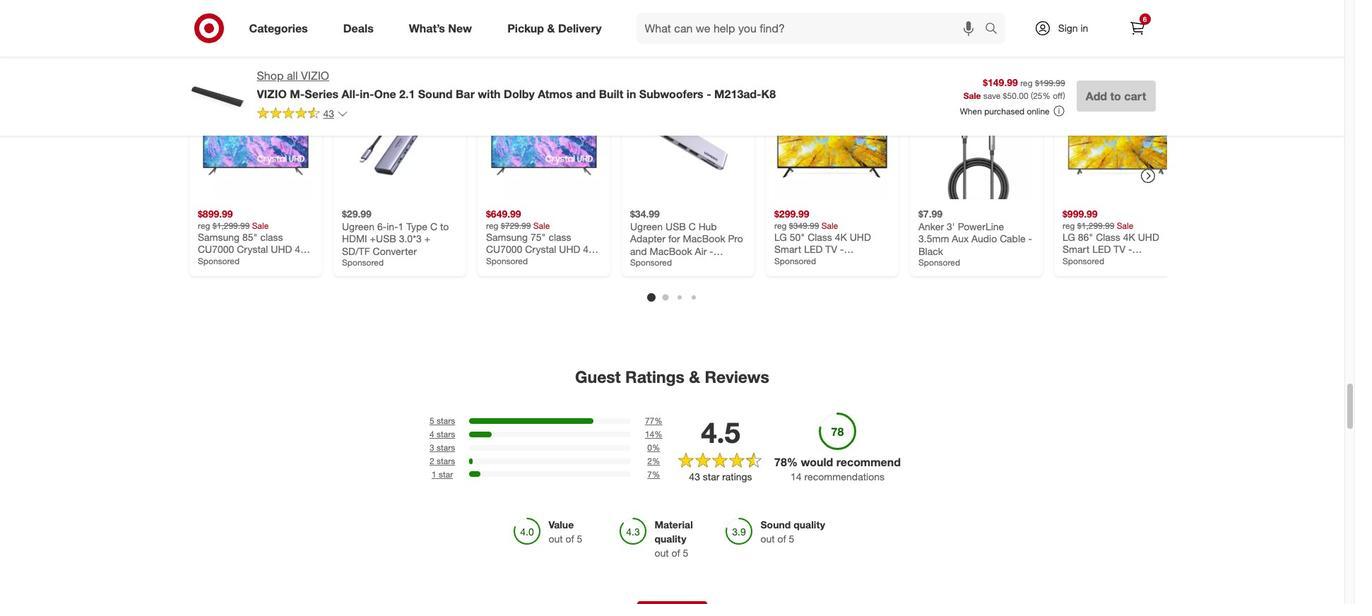 Task type: vqa. For each thing, say whether or not it's contained in the screenshot.


Task type: locate. For each thing, give the bounding box(es) containing it.
led inside $299.99 reg $349.99 sale lg 50" class 4k uhd smart led tv - 50uq7570puj
[[804, 243, 822, 255]]

out down material
[[655, 547, 669, 559]]

sale inside $649.99 reg $729.99 sale samsung 75" class cu7000 crystal uhd 4k smart tv - titan gray (un75cu7000)
[[533, 220, 549, 231]]

in- inside $29.99 ugreen 6-in-1 type c to hdmi +usb 3.0*3 + sd/tf converter sponsored
[[386, 220, 398, 232]]

1 class from the left
[[807, 231, 832, 243]]

tv
[[825, 243, 837, 255], [1113, 243, 1125, 255], [227, 255, 239, 267], [515, 255, 527, 267]]

crystal down 85"
[[236, 243, 268, 255]]

cu7000 for samsung 75" class cu7000 crystal uhd 4k smart tv - titan gray (un75cu7000)
[[486, 243, 522, 255]]

recommendations
[[804, 471, 885, 483]]

ugreen 6-in-1 type c to hdmi +usb 3.0*3 + sd/tf converter image
[[342, 83, 457, 199]]

samsung inside $899.99 reg $1,299.99 sale samsung 85" class cu7000 crystal uhd 4k smart tv - titan gray (un85cu7000)
[[197, 231, 239, 243]]

gray inside $649.99 reg $729.99 sale samsung 75" class cu7000 crystal uhd 4k smart tv - titan gray (un75cu7000)
[[561, 255, 582, 267]]

reg inside "$149.99 reg $199.99 sale save $ 50.00 ( 25 % off )"
[[1020, 77, 1033, 88]]

in-
[[360, 87, 374, 101], [386, 220, 398, 232]]

-
[[707, 87, 711, 101], [1028, 232, 1032, 244], [840, 243, 844, 255], [1128, 243, 1132, 255], [709, 245, 713, 257], [242, 255, 246, 267], [530, 255, 534, 267]]

titan inside $649.99 reg $729.99 sale samsung 75" class cu7000 crystal uhd 4k smart tv - titan gray (un75cu7000)
[[537, 255, 559, 267]]

c inside $29.99 ugreen 6-in-1 type c to hdmi +usb 3.0*3 + sd/tf converter sponsored
[[430, 220, 437, 232]]

1 vertical spatial 43
[[689, 470, 700, 482]]

$649.99
[[486, 208, 521, 220]]

14 down 77
[[645, 429, 654, 440]]

1 horizontal spatial samsung
[[486, 231, 527, 243]]

ratings
[[722, 470, 752, 482]]

0 horizontal spatial 14
[[645, 429, 654, 440]]

samsung 85" class cu7000 crystal uhd 4k smart tv - titan gray (un85cu7000) image
[[197, 83, 313, 199]]

sponsored inside $29.99 ugreen 6-in-1 type c to hdmi +usb 3.0*3 + sd/tf converter sponsored
[[342, 257, 383, 268]]

class right 86"
[[1096, 231, 1120, 243]]

3 stars from the top
[[437, 442, 455, 453]]

lg left 50"
[[774, 231, 787, 243]]

stars up 1 star
[[437, 456, 455, 466]]

0 horizontal spatial out
[[549, 533, 563, 545]]

4k left the hdmi
[[294, 243, 307, 255]]

0 vertical spatial in
[[1081, 22, 1088, 34]]

sale inside $899.99 reg $1,299.99 sale samsung 85" class cu7000 crystal uhd 4k smart tv - titan gray (un85cu7000)
[[252, 220, 268, 231]]

2 for 2 stars
[[430, 456, 434, 466]]

featured
[[601, 40, 670, 60]]

led inside $999.99 reg $1,299.99 sale lg 86" class 4k uhd smart led tv - 86uq7590
[[1092, 243, 1110, 255]]

macbook down the for
[[649, 245, 692, 257]]

reg inside $649.99 reg $729.99 sale samsung 75" class cu7000 crystal uhd 4k smart tv - titan gray (un75cu7000)
[[486, 220, 498, 231]]

stars down 5 stars
[[437, 429, 455, 440]]

0 horizontal spatial of
[[566, 533, 574, 545]]

sponsored down 86"
[[1062, 255, 1104, 266]]

2 led from the left
[[1092, 243, 1110, 255]]

$299.99 reg $349.99 sale lg 50" class 4k uhd smart led tv - 50uq7570puj
[[774, 208, 871, 267]]

2 crystal from the left
[[525, 243, 556, 255]]

0 horizontal spatial in
[[626, 87, 636, 101]]

sponsored down sd/tf
[[342, 257, 383, 268]]

quality down material
[[655, 533, 686, 545]]

ugreen
[[342, 220, 374, 232], [630, 220, 662, 232]]

of inside value out of 5
[[566, 533, 574, 545]]

2 stars
[[430, 456, 455, 466]]

titan down 85"
[[249, 255, 270, 267]]

$1,299.99 for $899.99
[[212, 220, 249, 231]]

1 vertical spatial &
[[689, 367, 700, 386]]

1 vertical spatial quality
[[655, 533, 686, 545]]

1 down 2 stars
[[432, 469, 436, 480]]

6-
[[377, 220, 386, 232]]

+usb
[[370, 232, 396, 244]]

ugreen up adapter
[[630, 220, 662, 232]]

$1,299.99 inside $999.99 reg $1,299.99 sale lg 86" class 4k uhd smart led tv - 86uq7590
[[1077, 220, 1114, 231]]

$7.99 anker 3' powerline 3.5mm aux audio cable - black sponsored
[[918, 208, 1032, 268]]

in- up +usb
[[386, 220, 398, 232]]

0 vertical spatial in-
[[360, 87, 374, 101]]

ugreen inside $34.99 ugreen usb c hub adapter for macbook pro and macbook air - gray/silver
[[630, 220, 662, 232]]

stars for 2 stars
[[437, 456, 455, 466]]

led up 86uq7590
[[1092, 243, 1110, 255]]

out inside material quality out of 5
[[655, 547, 669, 559]]

2
[[430, 456, 434, 466], [647, 456, 652, 466]]

1 horizontal spatial ugreen
[[630, 220, 662, 232]]

of down sound
[[778, 533, 786, 545]]

vizio up series at top
[[301, 69, 329, 83]]

0 horizontal spatial in-
[[360, 87, 374, 101]]

2 horizontal spatial of
[[778, 533, 786, 545]]

1 cu7000 from the left
[[197, 243, 234, 255]]

ugreen down '$29.99'
[[342, 220, 374, 232]]

1 samsung from the left
[[197, 231, 239, 243]]

5 inside sound quality out of 5
[[789, 533, 794, 545]]

hdmi
[[342, 232, 367, 244]]

2 up the 7
[[647, 456, 652, 466]]

c left hub
[[688, 220, 695, 232]]

0 horizontal spatial ugreen
[[342, 220, 374, 232]]

1 vertical spatial and
[[630, 245, 647, 257]]

led for 50"
[[804, 243, 822, 255]]

1 horizontal spatial 2
[[647, 456, 652, 466]]

sponsored up (un75cu7000)
[[486, 255, 528, 266]]

0 horizontal spatial crystal
[[236, 243, 268, 255]]

class right 75"
[[548, 231, 571, 243]]

1 stars from the top
[[437, 416, 455, 426]]

of
[[566, 533, 574, 545], [778, 533, 786, 545], [672, 547, 680, 559]]

1 horizontal spatial and
[[630, 245, 647, 257]]

aux
[[951, 232, 968, 244]]

macbook up air
[[682, 232, 725, 244]]

in- left 2.1
[[360, 87, 374, 101]]

of inside material quality out of 5
[[672, 547, 680, 559]]

0 horizontal spatial &
[[547, 21, 555, 35]]

ugreen inside $29.99 ugreen 6-in-1 type c to hdmi +usb 3.0*3 + sd/tf converter sponsored
[[342, 220, 374, 232]]

m-
[[290, 87, 305, 101]]

samsung down $649.99
[[486, 231, 527, 243]]

43 down series at top
[[323, 107, 334, 119]]

pickup & delivery
[[507, 21, 602, 35]]

2 class from the left
[[1096, 231, 1120, 243]]

0 vertical spatial &
[[547, 21, 555, 35]]

gray for (un75cu7000)
[[561, 255, 582, 267]]

class right 85"
[[260, 231, 283, 243]]

1 lg from the left
[[774, 231, 787, 243]]

quality
[[794, 519, 825, 531], [655, 533, 686, 545]]

2 class from the left
[[548, 231, 571, 243]]

products
[[674, 40, 743, 60]]

crystal
[[236, 243, 268, 255], [525, 243, 556, 255]]

4k left adapter
[[583, 243, 595, 255]]

sale
[[963, 91, 981, 101], [252, 220, 268, 231], [533, 220, 549, 231], [821, 220, 838, 231], [1116, 220, 1133, 231]]

43 for 43
[[323, 107, 334, 119]]

1 horizontal spatial titan
[[537, 255, 559, 267]]

black
[[918, 245, 943, 257]]

usb
[[665, 220, 686, 232]]

when purchased online
[[960, 106, 1050, 116]]

to right type
[[440, 220, 448, 232]]

1 horizontal spatial led
[[1092, 243, 1110, 255]]

0 vertical spatial quality
[[794, 519, 825, 531]]

$1,299.99 down the $999.99
[[1077, 220, 1114, 231]]

sponsored down 50"
[[774, 255, 816, 266]]

of inside sound quality out of 5
[[778, 533, 786, 545]]

2 gray from the left
[[561, 255, 582, 267]]

1 horizontal spatial cu7000
[[486, 243, 522, 255]]

reg down $649.99
[[486, 220, 498, 231]]

gray for (un85cu7000)
[[273, 255, 294, 267]]

lg inside $299.99 reg $349.99 sale lg 50" class 4k uhd smart led tv - 50uq7570puj
[[774, 231, 787, 243]]

out
[[549, 533, 563, 545], [761, 533, 775, 545], [655, 547, 669, 559]]

pickup & delivery link
[[495, 13, 619, 44]]

1 horizontal spatial of
[[672, 547, 680, 559]]

class right 50"
[[807, 231, 832, 243]]

1 vertical spatial to
[[440, 220, 448, 232]]

0 vertical spatial vizio
[[301, 69, 329, 83]]

sponsored down black
[[918, 257, 960, 268]]

4 stars from the top
[[437, 456, 455, 466]]

1 horizontal spatial class
[[1096, 231, 1120, 243]]

- inside $899.99 reg $1,299.99 sale samsung 85" class cu7000 crystal uhd 4k smart tv - titan gray (un85cu7000)
[[242, 255, 246, 267]]

% up 0 %
[[654, 429, 662, 440]]

0 horizontal spatial star
[[439, 469, 453, 480]]

smart up (un85cu7000)
[[197, 255, 224, 267]]

$149.99 reg $199.99 sale save $ 50.00 ( 25 % off )
[[963, 76, 1065, 101]]

5 inside value out of 5
[[577, 533, 582, 545]]

material
[[655, 519, 693, 531]]

reg down $899.99 at left
[[197, 220, 210, 231]]

smart inside $999.99 reg $1,299.99 sale lg 86" class 4k uhd smart led tv - 86uq7590
[[1062, 243, 1089, 255]]

reg inside $299.99 reg $349.99 sale lg 50" class 4k uhd smart led tv - 50uq7570puj
[[774, 220, 786, 231]]

hub
[[698, 220, 717, 232]]

1 horizontal spatial crystal
[[525, 243, 556, 255]]

1 star
[[432, 469, 453, 480]]

lg
[[774, 231, 787, 243], [1062, 231, 1075, 243]]

$7.99
[[918, 208, 942, 220]]

$29.99
[[342, 208, 371, 220]]

samsung for samsung 75" class cu7000 crystal uhd 4k smart tv - titan gray (un75cu7000)
[[486, 231, 527, 243]]

smart
[[774, 243, 801, 255], [1062, 243, 1089, 255], [197, 255, 224, 267], [486, 255, 513, 267]]

6 link
[[1122, 13, 1153, 44]]

4k inside $899.99 reg $1,299.99 sale samsung 85" class cu7000 crystal uhd 4k smart tv - titan gray (un85cu7000)
[[294, 243, 307, 255]]

samsung inside $649.99 reg $729.99 sale samsung 75" class cu7000 crystal uhd 4k smart tv - titan gray (un75cu7000)
[[486, 231, 527, 243]]

0 horizontal spatial quality
[[655, 533, 686, 545]]

2 cu7000 from the left
[[486, 243, 522, 255]]

$1,299.99 inside $899.99 reg $1,299.99 sale samsung 85" class cu7000 crystal uhd 4k smart tv - titan gray (un85cu7000)
[[212, 220, 249, 231]]

sale inside "$149.99 reg $199.99 sale save $ 50.00 ( 25 % off )"
[[963, 91, 981, 101]]

$1,299.99 down $899.99 at left
[[212, 220, 249, 231]]

2 $1,299.99 from the left
[[1077, 220, 1114, 231]]

quality right sound
[[794, 519, 825, 531]]

1 horizontal spatial vizio
[[301, 69, 329, 83]]

all
[[287, 69, 298, 83]]

0 vertical spatial to
[[1110, 89, 1121, 103]]

1 vertical spatial in
[[626, 87, 636, 101]]

one
[[374, 87, 396, 101]]

reg inside $999.99 reg $1,299.99 sale lg 86" class 4k uhd smart led tv - 86uq7590
[[1062, 220, 1075, 231]]

smart down 50"
[[774, 243, 801, 255]]

0 horizontal spatial titan
[[249, 255, 270, 267]]

1 vertical spatial macbook
[[649, 245, 692, 257]]

smart up (un75cu7000)
[[486, 255, 513, 267]]

image of vizio m-series all-in-one 2.1 sound bar with dolby atmos and built in subwoofers - m213ad-k8 image
[[189, 68, 246, 124]]

out inside sound quality out of 5
[[761, 533, 775, 545]]

78 % would recommend 14 recommendations
[[774, 455, 901, 483]]

led up 50uq7570puj
[[804, 243, 822, 255]]

)
[[1063, 91, 1065, 101]]

1 horizontal spatial class
[[548, 231, 571, 243]]

cu7000 inside $649.99 reg $729.99 sale samsung 75" class cu7000 crystal uhd 4k smart tv - titan gray (un75cu7000)
[[486, 243, 522, 255]]

2.1
[[399, 87, 415, 101]]

out down sound
[[761, 533, 775, 545]]

2 lg from the left
[[1062, 231, 1075, 243]]

0 horizontal spatial cu7000
[[197, 243, 234, 255]]

4k inside $299.99 reg $349.99 sale lg 50" class 4k uhd smart led tv - 50uq7570puj
[[835, 231, 847, 243]]

in right sign
[[1081, 22, 1088, 34]]

1 up 3.0*3
[[398, 220, 403, 232]]

75"
[[530, 231, 545, 243]]

class inside $649.99 reg $729.99 sale samsung 75" class cu7000 crystal uhd 4k smart tv - titan gray (un75cu7000)
[[548, 231, 571, 243]]

samsung
[[197, 231, 239, 243], [486, 231, 527, 243]]

1 inside $29.99 ugreen 6-in-1 type c to hdmi +usb 3.0*3 + sd/tf converter sponsored
[[398, 220, 403, 232]]

tv inside $299.99 reg $349.99 sale lg 50" class 4k uhd smart led tv - 50uq7570puj
[[825, 243, 837, 255]]

stars
[[437, 416, 455, 426], [437, 429, 455, 440], [437, 442, 455, 453], [437, 456, 455, 466]]

c inside $34.99 ugreen usb c hub adapter for macbook pro and macbook air - gray/silver
[[688, 220, 695, 232]]

0 horizontal spatial class
[[260, 231, 283, 243]]

0 horizontal spatial and
[[576, 87, 596, 101]]

4k right 86"
[[1123, 231, 1135, 243]]

lg inside $999.99 reg $1,299.99 sale lg 86" class 4k uhd smart led tv - 86uq7590
[[1062, 231, 1075, 243]]

uhd inside $649.99 reg $729.99 sale samsung 75" class cu7000 crystal uhd 4k smart tv - titan gray (un75cu7000)
[[559, 243, 580, 255]]

1 horizontal spatial quality
[[794, 519, 825, 531]]

gray
[[273, 255, 294, 267], [561, 255, 582, 267]]

and down adapter
[[630, 245, 647, 257]]

1 class from the left
[[260, 231, 283, 243]]

to right add
[[1110, 89, 1121, 103]]

% up 14 %
[[654, 416, 662, 426]]

sale inside $299.99 reg $349.99 sale lg 50" class 4k uhd smart led tv - 50uq7570puj
[[821, 220, 838, 231]]

1 crystal from the left
[[236, 243, 268, 255]]

deals link
[[331, 13, 391, 44]]

lg 86" class 4k uhd smart led tv - 86uq7590 image
[[1062, 83, 1178, 199]]

14 %
[[645, 429, 662, 440]]

quality inside sound quality out of 5
[[794, 519, 825, 531]]

sign in link
[[1022, 13, 1110, 44]]

0 horizontal spatial c
[[430, 220, 437, 232]]

class inside $999.99 reg $1,299.99 sale lg 86" class 4k uhd smart led tv - 86uq7590
[[1096, 231, 1120, 243]]

cu7000 inside $899.99 reg $1,299.99 sale samsung 85" class cu7000 crystal uhd 4k smart tv - titan gray (un85cu7000)
[[197, 243, 234, 255]]

save
[[983, 91, 1001, 101]]

2 horizontal spatial out
[[761, 533, 775, 545]]

sale inside $999.99 reg $1,299.99 sale lg 86" class 4k uhd smart led tv - 86uq7590
[[1116, 220, 1133, 231]]

& right pickup
[[547, 21, 555, 35]]

$149.99
[[983, 76, 1018, 88]]

% for 2
[[652, 456, 660, 466]]

0 vertical spatial macbook
[[682, 232, 725, 244]]

search
[[978, 22, 1012, 36]]

out down value
[[549, 533, 563, 545]]

featured products
[[601, 40, 743, 60]]

1 horizontal spatial out
[[655, 547, 669, 559]]

2 ugreen from the left
[[630, 220, 662, 232]]

0 horizontal spatial 43
[[323, 107, 334, 119]]

crystal down 75"
[[525, 243, 556, 255]]

class for 85"
[[260, 231, 283, 243]]

4k right $349.99
[[835, 231, 847, 243]]

class
[[807, 231, 832, 243], [1096, 231, 1120, 243]]

1 horizontal spatial gray
[[561, 255, 582, 267]]

% up the "7 %"
[[652, 456, 660, 466]]

1 2 from the left
[[430, 456, 434, 466]]

1 c from the left
[[430, 220, 437, 232]]

$729.99
[[500, 220, 531, 231]]

1 horizontal spatial 14
[[791, 471, 802, 483]]

uhd inside $999.99 reg $1,299.99 sale lg 86" class 4k uhd smart led tv - 86uq7590
[[1138, 231, 1159, 243]]

2 for 2 %
[[647, 456, 652, 466]]

smart inside $299.99 reg $349.99 sale lg 50" class 4k uhd smart led tv - 50uq7570puj
[[774, 243, 801, 255]]

in inside shop all vizio vizio m-series all-in-one 2.1 sound bar with dolby atmos and built in subwoofers - m213ad-k8
[[626, 87, 636, 101]]

crystal inside $649.99 reg $729.99 sale samsung 75" class cu7000 crystal uhd 4k smart tv - titan gray (un75cu7000)
[[525, 243, 556, 255]]

cu7000 down $729.99
[[486, 243, 522, 255]]

0 horizontal spatial to
[[440, 220, 448, 232]]

% up "2 %" on the left of the page
[[652, 442, 660, 453]]

1 horizontal spatial 43
[[689, 470, 700, 482]]

titan for (un75cu7000)
[[537, 255, 559, 267]]

and left the built
[[576, 87, 596, 101]]

% down "2 %" on the left of the page
[[652, 469, 660, 480]]

reg down $299.99
[[774, 220, 786, 231]]

1 horizontal spatial star
[[703, 470, 719, 482]]

titan inside $899.99 reg $1,299.99 sale samsung 85" class cu7000 crystal uhd 4k smart tv - titan gray (un85cu7000)
[[249, 255, 270, 267]]

stars down 4 stars
[[437, 442, 455, 453]]

sound quality out of 5
[[761, 519, 825, 545]]

type
[[406, 220, 427, 232]]

in right the built
[[626, 87, 636, 101]]

0 vertical spatial 1
[[398, 220, 403, 232]]

$199.99
[[1035, 77, 1065, 88]]

smart down 86"
[[1062, 243, 1089, 255]]

class inside $899.99 reg $1,299.99 sale samsung 85" class cu7000 crystal uhd 4k smart tv - titan gray (un85cu7000)
[[260, 231, 283, 243]]

$999.99 reg $1,299.99 sale lg 86" class 4k uhd smart led tv - 86uq7590
[[1062, 208, 1159, 267]]

sale right $729.99
[[533, 220, 549, 231]]

50uq7570puj
[[774, 255, 840, 267]]

0 horizontal spatial $1,299.99
[[212, 220, 249, 231]]

1 horizontal spatial c
[[688, 220, 695, 232]]

2 stars from the top
[[437, 429, 455, 440]]

0 vertical spatial and
[[576, 87, 596, 101]]

titan down 75"
[[537, 255, 559, 267]]

2 titan from the left
[[537, 255, 559, 267]]

2 2 from the left
[[647, 456, 652, 466]]

crystal inside $899.99 reg $1,299.99 sale samsung 85" class cu7000 crystal uhd 4k smart tv - titan gray (un85cu7000)
[[236, 243, 268, 255]]

reg up (
[[1020, 77, 1033, 88]]

% left off
[[1042, 91, 1050, 101]]

sponsored for samsung 75" class cu7000 crystal uhd 4k smart tv - titan gray (un75cu7000)
[[486, 255, 528, 266]]

0 horizontal spatial 1
[[398, 220, 403, 232]]

% left would
[[787, 455, 798, 469]]

lg for lg 50" class 4k uhd smart led tv - 50uq7570puj
[[774, 231, 787, 243]]

reg
[[1020, 77, 1033, 88], [197, 220, 210, 231], [486, 220, 498, 231], [774, 220, 786, 231], [1062, 220, 1075, 231]]

1 vertical spatial 1
[[432, 469, 436, 480]]

add
[[1086, 89, 1107, 103]]

subwoofers
[[639, 87, 703, 101]]

0 horizontal spatial 2
[[430, 456, 434, 466]]

star left ratings
[[703, 470, 719, 482]]

2 down 3
[[430, 456, 434, 466]]

%
[[1042, 91, 1050, 101], [654, 416, 662, 426], [654, 429, 662, 440], [652, 442, 660, 453], [787, 455, 798, 469], [652, 456, 660, 466], [652, 469, 660, 480]]

sale right 86"
[[1116, 220, 1133, 231]]

1 horizontal spatial to
[[1110, 89, 1121, 103]]

0 vertical spatial 43
[[323, 107, 334, 119]]

delivery
[[558, 21, 602, 35]]

2 c from the left
[[688, 220, 695, 232]]

gray inside $899.99 reg $1,299.99 sale samsung 85" class cu7000 crystal uhd 4k smart tv - titan gray (un85cu7000)
[[273, 255, 294, 267]]

0 horizontal spatial class
[[807, 231, 832, 243]]

k8
[[761, 87, 776, 101]]

1 vertical spatial in-
[[386, 220, 398, 232]]

star down 2 stars
[[439, 469, 453, 480]]

1 gray from the left
[[273, 255, 294, 267]]

% inside 78 % would recommend 14 recommendations
[[787, 455, 798, 469]]

14 down would
[[791, 471, 802, 483]]

- inside $299.99 reg $349.99 sale lg 50" class 4k uhd smart led tv - 50uq7570puj
[[840, 243, 844, 255]]

sale right $349.99
[[821, 220, 838, 231]]

- inside $649.99 reg $729.99 sale samsung 75" class cu7000 crystal uhd 4k smart tv - titan gray (un75cu7000)
[[530, 255, 534, 267]]

sd/tf
[[342, 245, 370, 257]]

class inside $299.99 reg $349.99 sale lg 50" class 4k uhd smart led tv - 50uq7570puj
[[807, 231, 832, 243]]

4k inside $649.99 reg $729.99 sale samsung 75" class cu7000 crystal uhd 4k smart tv - titan gray (un75cu7000)
[[583, 243, 595, 255]]

to
[[1110, 89, 1121, 103], [440, 220, 448, 232]]

1 vertical spatial vizio
[[257, 87, 287, 101]]

sale up when
[[963, 91, 981, 101]]

recommend
[[836, 455, 901, 469]]

1 led from the left
[[804, 243, 822, 255]]

quality inside material quality out of 5
[[655, 533, 686, 545]]

0 horizontal spatial led
[[804, 243, 822, 255]]

shop
[[257, 69, 284, 83]]

c up +
[[430, 220, 437, 232]]

cu7000 up (un85cu7000)
[[197, 243, 234, 255]]

lg 50" class 4k uhd smart led tv - 50uq7570puj image
[[774, 83, 890, 199]]

sale up (un85cu7000)
[[252, 220, 268, 231]]

reg down the $999.99
[[1062, 220, 1075, 231]]

43 right the "7 %"
[[689, 470, 700, 482]]

tv inside $649.99 reg $729.99 sale samsung 75" class cu7000 crystal uhd 4k smart tv - titan gray (un75cu7000)
[[515, 255, 527, 267]]

1 titan from the left
[[249, 255, 270, 267]]

quality for material quality
[[655, 533, 686, 545]]

1 vertical spatial 14
[[791, 471, 802, 483]]

4 stars
[[430, 429, 455, 440]]

2 samsung from the left
[[486, 231, 527, 243]]

and inside $34.99 ugreen usb c hub adapter for macbook pro and macbook air - gray/silver
[[630, 245, 647, 257]]

1 horizontal spatial in-
[[386, 220, 398, 232]]

lg left 86"
[[1062, 231, 1075, 243]]

1 $1,299.99 from the left
[[212, 220, 249, 231]]

of for material quality
[[672, 547, 680, 559]]

1 horizontal spatial &
[[689, 367, 700, 386]]

sponsored up (un85cu7000)
[[197, 255, 239, 266]]

samsung down $899.99 at left
[[197, 231, 239, 243]]

vizio down shop
[[257, 87, 287, 101]]

0 horizontal spatial lg
[[774, 231, 787, 243]]

1 ugreen from the left
[[342, 220, 374, 232]]

4k
[[835, 231, 847, 243], [1123, 231, 1135, 243], [294, 243, 307, 255], [583, 243, 595, 255]]

sponsored for lg 86" class 4k uhd smart led tv - 86uq7590
[[1062, 255, 1104, 266]]

5
[[430, 416, 434, 426], [577, 533, 582, 545], [789, 533, 794, 545], [683, 547, 688, 559]]

0 horizontal spatial gray
[[273, 255, 294, 267]]

0 horizontal spatial samsung
[[197, 231, 239, 243]]

reg inside $899.99 reg $1,299.99 sale samsung 85" class cu7000 crystal uhd 4k smart tv - titan gray (un85cu7000)
[[197, 220, 210, 231]]

of down material
[[672, 547, 680, 559]]

14
[[645, 429, 654, 440], [791, 471, 802, 483]]

uhd inside $299.99 reg $349.99 sale lg 50" class 4k uhd smart led tv - 50uq7570puj
[[849, 231, 871, 243]]

sponsored down adapter
[[630, 257, 672, 268]]

stars up 4 stars
[[437, 416, 455, 426]]

& right ratings
[[689, 367, 700, 386]]

class
[[260, 231, 283, 243], [548, 231, 571, 243]]

led for 86"
[[1092, 243, 1110, 255]]

1 horizontal spatial $1,299.99
[[1077, 220, 1114, 231]]

1 horizontal spatial lg
[[1062, 231, 1075, 243]]

&
[[547, 21, 555, 35], [689, 367, 700, 386]]

class for 75"
[[548, 231, 571, 243]]

of down value
[[566, 533, 574, 545]]



Task type: describe. For each thing, give the bounding box(es) containing it.
purchased
[[984, 106, 1025, 116]]

$29.99 ugreen 6-in-1 type c to hdmi +usb 3.0*3 + sd/tf converter sponsored
[[342, 208, 448, 268]]

6
[[1143, 15, 1147, 23]]

- inside $999.99 reg $1,299.99 sale lg 86" class 4k uhd smart led tv - 86uq7590
[[1128, 243, 1132, 255]]

77
[[645, 416, 654, 426]]

reg for $649.99
[[486, 220, 498, 231]]

sponsored for lg 50" class 4k uhd smart led tv - 50uq7570puj
[[774, 255, 816, 266]]

tv inside $899.99 reg $1,299.99 sale samsung 85" class cu7000 crystal uhd 4k smart tv - titan gray (un85cu7000)
[[227, 255, 239, 267]]

quality for sound quality
[[794, 519, 825, 531]]

77 %
[[645, 416, 662, 426]]

pro
[[728, 232, 743, 244]]

ratings
[[625, 367, 685, 386]]

class for 86"
[[1096, 231, 1120, 243]]

guest ratings & reviews
[[575, 367, 769, 386]]

% for 78
[[787, 455, 798, 469]]

0 %
[[647, 442, 660, 453]]

85"
[[242, 231, 257, 243]]

reg for $899.99
[[197, 220, 210, 231]]

add to cart
[[1086, 89, 1146, 103]]

$299.99
[[774, 208, 809, 220]]

sponsored for ugreen usb c hub adapter for macbook pro and macbook air - gray/silver
[[630, 257, 672, 268]]

- inside shop all vizio vizio m-series all-in-one 2.1 sound bar with dolby atmos and built in subwoofers - m213ad-k8
[[707, 87, 711, 101]]

7
[[647, 469, 652, 480]]

star for 1
[[439, 469, 453, 480]]

samsung for samsung 85" class cu7000 crystal uhd 4k smart tv - titan gray (un85cu7000)
[[197, 231, 239, 243]]

% for 7
[[652, 469, 660, 480]]

sound
[[418, 87, 453, 101]]

all-
[[342, 87, 360, 101]]

% for 0
[[652, 442, 660, 453]]

$349.99
[[789, 220, 819, 231]]

samsung 75" class cu7000 crystal uhd 4k smart tv - titan gray (un75cu7000) image
[[486, 83, 602, 199]]

search button
[[978, 13, 1012, 47]]

ugreen for $29.99
[[342, 220, 374, 232]]

reviews
[[705, 367, 769, 386]]

& inside 'link'
[[547, 21, 555, 35]]

powerline
[[957, 220, 1004, 232]]

sign in
[[1058, 22, 1088, 34]]

class for 50"
[[807, 231, 832, 243]]

sale for $299.99
[[821, 220, 838, 231]]

to inside button
[[1110, 89, 1121, 103]]

what's new
[[409, 21, 472, 35]]

$899.99
[[197, 208, 233, 220]]

out for sound quality
[[761, 533, 775, 545]]

$899.99 reg $1,299.99 sale samsung 85" class cu7000 crystal uhd 4k smart tv - titan gray (un85cu7000)
[[197, 208, 307, 280]]

stars for 3 stars
[[437, 442, 455, 453]]

material quality out of 5
[[655, 519, 693, 559]]

series
[[305, 87, 339, 101]]

1 horizontal spatial in
[[1081, 22, 1088, 34]]

sponsored for samsung 85" class cu7000 crystal uhd 4k smart tv - titan gray (un85cu7000)
[[197, 255, 239, 266]]

3
[[430, 442, 434, 453]]

cable
[[999, 232, 1025, 244]]

5 inside material quality out of 5
[[683, 547, 688, 559]]

43 star ratings
[[689, 470, 752, 482]]

to inside $29.99 ugreen 6-in-1 type c to hdmi +usb 3.0*3 + sd/tf converter sponsored
[[440, 220, 448, 232]]

0 vertical spatial 14
[[645, 429, 654, 440]]

reg for $149.99
[[1020, 77, 1033, 88]]

3 stars
[[430, 442, 455, 453]]

what's new link
[[397, 13, 490, 44]]

14 inside 78 % would recommend 14 recommendations
[[791, 471, 802, 483]]

50.00
[[1007, 91, 1028, 101]]

audio
[[971, 232, 997, 244]]

0 horizontal spatial vizio
[[257, 87, 287, 101]]

adapter
[[630, 232, 665, 244]]

deals
[[343, 21, 374, 35]]

cu7000 for samsung 85" class cu7000 crystal uhd 4k smart tv - titan gray (un85cu7000)
[[197, 243, 234, 255]]

guest
[[575, 367, 621, 386]]

value
[[549, 519, 574, 531]]

86uq7590
[[1062, 255, 1110, 267]]

dolby
[[504, 87, 535, 101]]

$1,299.99 for $999.99
[[1077, 220, 1114, 231]]

smart inside $649.99 reg $729.99 sale samsung 75" class cu7000 crystal uhd 4k smart tv - titan gray (un75cu7000)
[[486, 255, 513, 267]]

and inside shop all vizio vizio m-series all-in-one 2.1 sound bar with dolby atmos and built in subwoofers - m213ad-k8
[[576, 87, 596, 101]]

1 horizontal spatial 1
[[432, 469, 436, 480]]

% for 77
[[654, 416, 662, 426]]

sponsored inside $7.99 anker 3' powerline 3.5mm aux audio cable - black sponsored
[[918, 257, 960, 268]]

reg for $999.99
[[1062, 220, 1075, 231]]

$999.99
[[1062, 208, 1097, 220]]

smart inside $899.99 reg $1,299.99 sale samsung 85" class cu7000 crystal uhd 4k smart tv - titan gray (un85cu7000)
[[197, 255, 224, 267]]

stars for 5 stars
[[437, 416, 455, 426]]

crystal for 75"
[[525, 243, 556, 255]]

when
[[960, 106, 982, 116]]

converter
[[372, 245, 416, 257]]

star for 43
[[703, 470, 719, 482]]

25
[[1033, 91, 1042, 101]]

titan for (un85cu7000)
[[249, 255, 270, 267]]

value out of 5
[[549, 519, 582, 545]]

cart
[[1124, 89, 1146, 103]]

ugreen for $34.99
[[630, 220, 662, 232]]

air
[[695, 245, 706, 257]]

atmos
[[538, 87, 572, 101]]

sound
[[761, 519, 791, 531]]

$649.99 reg $729.99 sale samsung 75" class cu7000 crystal uhd 4k smart tv - titan gray (un75cu7000)
[[486, 208, 595, 280]]

built
[[599, 87, 623, 101]]

sale for $999.99
[[1116, 220, 1133, 231]]

reg for $299.99
[[774, 220, 786, 231]]

$34.99
[[630, 208, 659, 220]]

new
[[448, 21, 472, 35]]

+
[[424, 232, 430, 244]]

4k inside $999.99 reg $1,299.99 sale lg 86" class 4k uhd smart led tv - 86uq7590
[[1123, 231, 1135, 243]]

86"
[[1078, 231, 1093, 243]]

ugreen usb c hub adapter for macbook pro and macbook air - gray/silver image
[[630, 83, 746, 199]]

out inside value out of 5
[[549, 533, 563, 545]]

3.5mm
[[918, 232, 949, 244]]

- inside $34.99 ugreen usb c hub adapter for macbook pro and macbook air - gray/silver
[[709, 245, 713, 257]]

categories
[[249, 21, 308, 35]]

off
[[1053, 91, 1063, 101]]

categories link
[[237, 13, 325, 44]]

of for sound quality
[[778, 533, 786, 545]]

tv inside $999.99 reg $1,299.99 sale lg 86" class 4k uhd smart led tv - 86uq7590
[[1113, 243, 1125, 255]]

% inside "$149.99 reg $199.99 sale save $ 50.00 ( 25 % off )"
[[1042, 91, 1050, 101]]

shop all vizio vizio m-series all-in-one 2.1 sound bar with dolby atmos and built in subwoofers - m213ad-k8
[[257, 69, 776, 101]]

4
[[430, 429, 434, 440]]

sale for $899.99
[[252, 220, 268, 231]]

anker 3' powerline 3.5mm aux audio cable - black image
[[918, 83, 1034, 199]]

out for material quality
[[655, 547, 669, 559]]

50"
[[789, 231, 805, 243]]

lg for lg 86" class 4k uhd smart led tv - 86uq7590
[[1062, 231, 1075, 243]]

stars for 4 stars
[[437, 429, 455, 440]]

for
[[668, 232, 680, 244]]

sale for $149.99
[[963, 91, 981, 101]]

crystal for 85"
[[236, 243, 268, 255]]

0
[[647, 442, 652, 453]]

7 %
[[647, 469, 660, 480]]

uhd inside $899.99 reg $1,299.99 sale samsung 85" class cu7000 crystal uhd 4k smart tv - titan gray (un85cu7000)
[[270, 243, 292, 255]]

- inside $7.99 anker 3' powerline 3.5mm aux audio cable - black sponsored
[[1028, 232, 1032, 244]]

43 for 43 star ratings
[[689, 470, 700, 482]]

in- inside shop all vizio vizio m-series all-in-one 2.1 sound bar with dolby atmos and built in subwoofers - m213ad-k8
[[360, 87, 374, 101]]

gray/silver
[[630, 257, 678, 269]]

m213ad-
[[714, 87, 761, 101]]

What can we help you find? suggestions appear below search field
[[636, 13, 988, 44]]

sale for $649.99
[[533, 220, 549, 231]]

$34.99 ugreen usb c hub adapter for macbook pro and macbook air - gray/silver
[[630, 208, 743, 269]]

% for 14
[[654, 429, 662, 440]]

(un85cu7000)
[[197, 268, 264, 280]]



